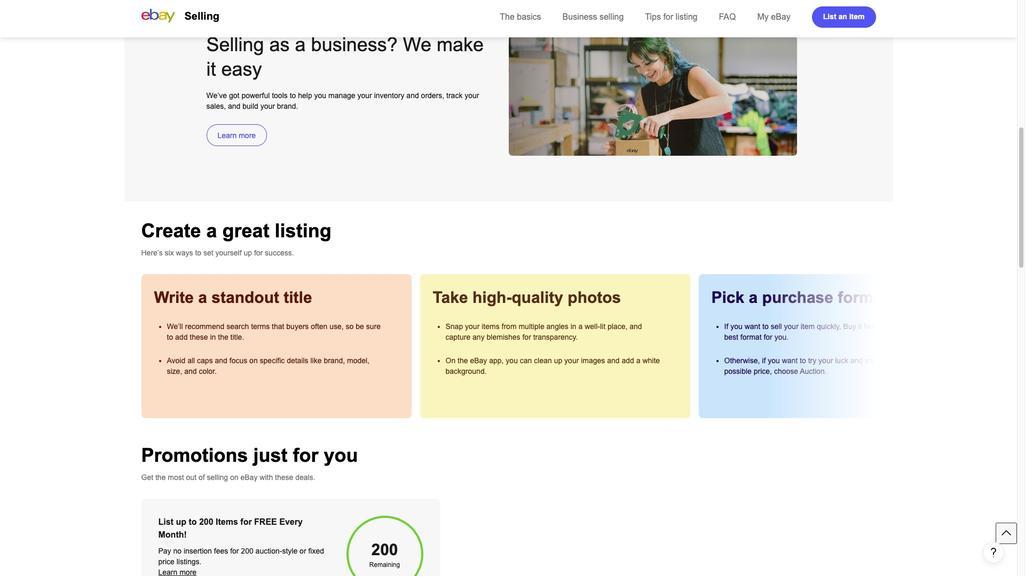 Task type: describe. For each thing, give the bounding box(es) containing it.
sell
[[771, 323, 782, 331]]

to inside if you want to sell your item quickly, buy it now is probably the best format for you.
[[763, 323, 769, 331]]

brand,
[[324, 357, 345, 365]]

pay
[[158, 547, 171, 556]]

write a standout title
[[154, 289, 312, 307]]

to inside otherwise, if you want to try your luck and shoot for the best possible price, choose auction.
[[800, 357, 806, 365]]

to left set
[[195, 249, 201, 257]]

search
[[227, 323, 249, 331]]

here's
[[141, 249, 163, 257]]

lit
[[600, 323, 606, 331]]

as
[[269, 34, 290, 56]]

best inside otherwise, if you want to try your luck and shoot for the best possible price, choose auction.
[[909, 357, 923, 365]]

if
[[724, 323, 729, 331]]

1 horizontal spatial listing
[[676, 12, 698, 21]]

terms
[[251, 323, 270, 331]]

inventory
[[374, 91, 404, 100]]

learn more link
[[206, 124, 267, 146]]

you inside "we've got powerful tools to help you manage your inventory and orders, track your sales, and build your brand."
[[314, 91, 326, 100]]

format inside if you want to sell your item quickly, buy it now is probably the best format for you.
[[741, 333, 762, 342]]

for inside otherwise, if you want to try your luck and shoot for the best possible price, choose auction.
[[886, 357, 894, 365]]

your inside snap your items from multiple angles in a well-lit place, and capture any blemishes for transparency.
[[465, 323, 480, 331]]

every
[[279, 518, 303, 527]]

pay no insertion fees for 200 auction-style or fixed price listings.
[[158, 547, 324, 567]]

take high-quality photos
[[433, 289, 621, 307]]

basics
[[517, 12, 541, 21]]

title.
[[230, 333, 244, 342]]

200 inside 'list up to 200 items for free every month!'
[[199, 518, 213, 527]]

1 vertical spatial these
[[275, 474, 293, 482]]

often
[[311, 323, 328, 331]]

and left the orders, on the left top of the page
[[407, 91, 419, 100]]

get the most out of selling on ebay with these deals.
[[141, 474, 315, 482]]

add inside on the ebay app, you can clean up your images and add a white background.
[[622, 357, 634, 365]]

list for list an item
[[823, 12, 837, 21]]

create a great listing
[[141, 220, 331, 242]]

like
[[311, 357, 322, 365]]

create
[[141, 220, 201, 242]]

price
[[158, 558, 175, 567]]

all
[[188, 357, 195, 365]]

business selling link
[[563, 12, 624, 21]]

business
[[563, 12, 597, 21]]

up inside 'list up to 200 items for free every month!'
[[176, 518, 186, 527]]

a up set
[[206, 220, 217, 242]]

if
[[762, 357, 766, 365]]

deals.
[[295, 474, 315, 482]]

and inside snap your items from multiple angles in a well-lit place, and capture any blemishes for transparency.
[[630, 323, 642, 331]]

or
[[300, 547, 306, 556]]

0 vertical spatial ebay
[[771, 12, 791, 21]]

your down powerful at the left
[[260, 102, 275, 111]]

faq
[[719, 12, 736, 21]]

these inside we'll recommend search terms that buyers often use, so be sure to add these in the title.
[[190, 333, 208, 342]]

sure
[[366, 323, 381, 331]]

multiple
[[519, 323, 545, 331]]

price,
[[754, 367, 772, 376]]

a inside on the ebay app, you can clean up your images and add a white background.
[[636, 357, 641, 365]]

the basics
[[500, 12, 541, 21]]

try
[[808, 357, 817, 365]]

size,
[[167, 367, 182, 376]]

track
[[446, 91, 463, 100]]

an
[[839, 12, 847, 21]]

pick
[[712, 289, 745, 307]]

tips for listing link
[[645, 12, 698, 21]]

for up deals.
[[293, 445, 319, 467]]

for inside pay no insertion fees for 200 auction-style or fixed price listings.
[[230, 547, 239, 556]]

yourself
[[215, 249, 242, 257]]

on
[[446, 357, 456, 365]]

0 vertical spatial up
[[244, 249, 252, 257]]

use,
[[330, 323, 344, 331]]

angles
[[547, 323, 569, 331]]

add inside we'll recommend search terms that buyers often use, so be sure to add these in the title.
[[175, 333, 188, 342]]

1 vertical spatial listing
[[275, 220, 331, 242]]

you inside otherwise, if you want to try your luck and shoot for the best possible price, choose auction.
[[768, 357, 780, 365]]

tips for listing
[[645, 12, 698, 21]]

snap
[[446, 323, 463, 331]]

a inside selling as a business? we make it easy
[[295, 34, 306, 56]]

to inside "we've got powerful tools to help you manage your inventory and orders, track your sales, and build your brand."
[[290, 91, 296, 100]]

ebay inside on the ebay app, you can clean up your images and add a white background.
[[470, 357, 487, 365]]

shoot
[[865, 357, 884, 365]]

the inside if you want to sell your item quickly, buy it now is probably the best format for you.
[[920, 323, 930, 331]]

images
[[581, 357, 605, 365]]

style
[[282, 547, 298, 556]]

is
[[881, 323, 887, 331]]

out
[[186, 474, 197, 482]]

purchase
[[762, 289, 834, 307]]

list an item
[[823, 12, 865, 21]]

just
[[253, 445, 288, 467]]

powerful
[[242, 91, 270, 100]]

my
[[757, 12, 769, 21]]

no
[[173, 547, 182, 556]]

and down all
[[184, 367, 197, 376]]

promotions
[[141, 445, 248, 467]]

well-
[[585, 323, 600, 331]]

best inside if you want to sell your item quickly, buy it now is probably the best format for you.
[[724, 333, 739, 342]]

and inside on the ebay app, you can clean up your images and add a white background.
[[607, 357, 620, 365]]

ways
[[176, 249, 193, 257]]

the
[[500, 12, 515, 21]]

2 vertical spatial ebay
[[241, 474, 258, 482]]

free
[[254, 518, 277, 527]]

auction-
[[256, 547, 282, 556]]

help, opens dialogs image
[[988, 548, 999, 559]]

faq link
[[719, 12, 736, 21]]

it inside if you want to sell your item quickly, buy it now is probably the best format for you.
[[858, 323, 862, 331]]

probably
[[889, 323, 917, 331]]

get
[[141, 474, 153, 482]]

for right the tips
[[663, 12, 673, 21]]

easy
[[221, 58, 262, 80]]

title
[[284, 289, 312, 307]]

1 vertical spatial on
[[230, 474, 238, 482]]

standout
[[212, 289, 279, 307]]

insertion
[[184, 547, 212, 556]]

a inside snap your items from multiple angles in a well-lit place, and capture any blemishes for transparency.
[[579, 323, 583, 331]]

the inside otherwise, if you want to try your luck and shoot for the best possible price, choose auction.
[[896, 357, 907, 365]]

take
[[433, 289, 468, 307]]



Task type: vqa. For each thing, say whether or not it's contained in the screenshot.
track
yes



Task type: locate. For each thing, give the bounding box(es) containing it.
you inside on the ebay app, you can clean up your images and add a white background.
[[506, 357, 518, 365]]

1 horizontal spatial selling
[[600, 12, 624, 21]]

business selling
[[563, 12, 624, 21]]

these right with
[[275, 474, 293, 482]]

to down we'll
[[167, 333, 173, 342]]

avoid all caps and focus on specific details like brand, model, size, and color.
[[167, 357, 370, 376]]

for inside if you want to sell your item quickly, buy it now is probably the best format for you.
[[764, 333, 773, 342]]

up right yourself
[[244, 249, 252, 257]]

a right "as"
[[295, 34, 306, 56]]

specific
[[260, 357, 285, 365]]

up right clean
[[554, 357, 562, 365]]

list for list up to 200 items for free every month!
[[158, 518, 174, 527]]

snap your items from multiple angles in a well-lit place, and capture any blemishes for transparency.
[[446, 323, 642, 342]]

luck
[[835, 357, 849, 365]]

format up now
[[838, 289, 888, 307]]

to left try
[[800, 357, 806, 365]]

1 horizontal spatial best
[[909, 357, 923, 365]]

1 vertical spatial list
[[158, 518, 174, 527]]

for left you.
[[764, 333, 773, 342]]

selling right 'of'
[[207, 474, 228, 482]]

we
[[403, 34, 432, 56]]

from
[[502, 323, 517, 331]]

selling
[[600, 12, 624, 21], [207, 474, 228, 482]]

1 horizontal spatial list
[[823, 12, 837, 21]]

selling right business
[[600, 12, 624, 21]]

for right the items on the bottom left
[[240, 518, 252, 527]]

0 horizontal spatial want
[[745, 323, 761, 331]]

of
[[199, 474, 205, 482]]

success.
[[265, 249, 294, 257]]

and inside otherwise, if you want to try your luck and shoot for the best possible price, choose auction.
[[851, 357, 863, 365]]

a
[[295, 34, 306, 56], [206, 220, 217, 242], [198, 289, 207, 307], [749, 289, 758, 307], [579, 323, 583, 331], [636, 357, 641, 365]]

in down recommend
[[210, 333, 216, 342]]

item inside if you want to sell your item quickly, buy it now is probably the best format for you.
[[801, 323, 815, 331]]

got
[[229, 91, 239, 100]]

on right focus
[[249, 357, 258, 365]]

0 horizontal spatial list
[[158, 518, 174, 527]]

0 horizontal spatial format
[[741, 333, 762, 342]]

200 inside pay no insertion fees for 200 auction-style or fixed price listings.
[[241, 547, 254, 556]]

and right the images
[[607, 357, 620, 365]]

list up the month!
[[158, 518, 174, 527]]

photos
[[568, 289, 621, 307]]

format up otherwise,
[[741, 333, 762, 342]]

ebay up background. at the left of page
[[470, 357, 487, 365]]

sales,
[[206, 102, 226, 111]]

up up the month!
[[176, 518, 186, 527]]

my ebay link
[[757, 12, 791, 21]]

details
[[287, 357, 308, 365]]

a left well-
[[579, 323, 583, 331]]

quality
[[512, 289, 563, 307]]

0 horizontal spatial in
[[210, 333, 216, 342]]

for left success.
[[254, 249, 263, 257]]

the right probably
[[920, 323, 930, 331]]

your up any
[[465, 323, 480, 331]]

the left title.
[[218, 333, 228, 342]]

so
[[346, 323, 354, 331]]

best down probably
[[909, 357, 923, 365]]

the right shoot
[[896, 357, 907, 365]]

your right manage
[[358, 91, 372, 100]]

1 vertical spatial up
[[554, 357, 562, 365]]

capture
[[446, 333, 471, 342]]

1 vertical spatial format
[[741, 333, 762, 342]]

it inside selling as a business? we make it easy
[[206, 58, 216, 80]]

1 vertical spatial ebay
[[470, 357, 487, 365]]

write
[[154, 289, 194, 307]]

to up brand.
[[290, 91, 296, 100]]

1 horizontal spatial item
[[849, 12, 865, 21]]

more
[[239, 131, 256, 140]]

on
[[249, 357, 258, 365], [230, 474, 238, 482]]

manage
[[328, 91, 355, 100]]

six
[[165, 249, 174, 257]]

1 horizontal spatial these
[[275, 474, 293, 482]]

2 horizontal spatial 200
[[371, 541, 398, 559]]

listings.
[[177, 558, 202, 567]]

clean
[[534, 357, 552, 365]]

to left sell
[[763, 323, 769, 331]]

the
[[920, 323, 930, 331], [218, 333, 228, 342], [458, 357, 468, 365], [896, 357, 907, 365], [155, 474, 166, 482]]

a right pick
[[749, 289, 758, 307]]

selling for selling as a business? we make it easy
[[206, 34, 264, 56]]

0 vertical spatial list
[[823, 12, 837, 21]]

2 vertical spatial up
[[176, 518, 186, 527]]

on inside avoid all caps and focus on specific details like brand, model, size, and color.
[[249, 357, 258, 365]]

0 vertical spatial add
[[175, 333, 188, 342]]

listing
[[676, 12, 698, 21], [275, 220, 331, 242]]

add
[[175, 333, 188, 342], [622, 357, 634, 365]]

0 vertical spatial in
[[571, 323, 577, 331]]

0 vertical spatial item
[[849, 12, 865, 21]]

want up choose
[[782, 357, 798, 365]]

1 vertical spatial in
[[210, 333, 216, 342]]

be
[[356, 323, 364, 331]]

the up background. at the left of page
[[458, 357, 468, 365]]

0 horizontal spatial on
[[230, 474, 238, 482]]

model,
[[347, 357, 370, 365]]

it up we've
[[206, 58, 216, 80]]

tips
[[645, 12, 661, 21]]

1 vertical spatial want
[[782, 357, 798, 365]]

fixed
[[308, 547, 324, 556]]

for right 'fees'
[[230, 547, 239, 556]]

promotions just for you
[[141, 445, 358, 467]]

listing up success.
[[275, 220, 331, 242]]

1 horizontal spatial format
[[838, 289, 888, 307]]

the inside we'll recommend search terms that buyers often use, so be sure to add these in the title.
[[218, 333, 228, 342]]

ebay left with
[[241, 474, 258, 482]]

it right buy
[[858, 323, 862, 331]]

list
[[823, 12, 837, 21], [158, 518, 174, 527]]

up
[[244, 249, 252, 257], [554, 357, 562, 365], [176, 518, 186, 527]]

the basics link
[[500, 12, 541, 21]]

on down promotions just for you
[[230, 474, 238, 482]]

you inside if you want to sell your item quickly, buy it now is probably the best format for you.
[[731, 323, 743, 331]]

the right "get"
[[155, 474, 166, 482]]

to inside 'list up to 200 items for free every month!'
[[189, 518, 197, 527]]

0 horizontal spatial selling
[[207, 474, 228, 482]]

up inside on the ebay app, you can clean up your images and add a white background.
[[554, 357, 562, 365]]

list up to 200 items for free every month!
[[158, 518, 303, 540]]

want inside if you want to sell your item quickly, buy it now is probably the best format for you.
[[745, 323, 761, 331]]

these down recommend
[[190, 333, 208, 342]]

item right an
[[849, 12, 865, 21]]

items
[[216, 518, 238, 527]]

to inside we'll recommend search terms that buyers often use, so be sure to add these in the title.
[[167, 333, 173, 342]]

0 vertical spatial selling
[[184, 10, 220, 22]]

for right shoot
[[886, 357, 894, 365]]

if you want to sell your item quickly, buy it now is probably the best format for you.
[[724, 323, 930, 342]]

choose
[[774, 367, 798, 376]]

otherwise, if you want to try your luck and shoot for the best possible price, choose auction.
[[724, 357, 923, 376]]

item left quickly,
[[801, 323, 815, 331]]

want inside otherwise, if you want to try your luck and shoot for the best possible price, choose auction.
[[782, 357, 798, 365]]

orders,
[[421, 91, 444, 100]]

listing right the tips
[[676, 12, 698, 21]]

1 horizontal spatial add
[[622, 357, 634, 365]]

list inside 'list up to 200 items for free every month!'
[[158, 518, 174, 527]]

1 vertical spatial selling
[[206, 34, 264, 56]]

selling as a business? we make it easy
[[206, 34, 484, 80]]

make
[[437, 34, 484, 56]]

brand.
[[277, 102, 298, 111]]

0 horizontal spatial listing
[[275, 220, 331, 242]]

list an item link
[[812, 6, 876, 28]]

200 inside 200 remaining
[[371, 541, 398, 559]]

item
[[849, 12, 865, 21], [801, 323, 815, 331]]

auction.
[[800, 367, 827, 376]]

ebay right my
[[771, 12, 791, 21]]

add down we'll
[[175, 333, 188, 342]]

transparency.
[[533, 333, 578, 342]]

1 horizontal spatial on
[[249, 357, 258, 365]]

0 horizontal spatial best
[[724, 333, 739, 342]]

can
[[520, 357, 532, 365]]

0 horizontal spatial ebay
[[241, 474, 258, 482]]

place,
[[608, 323, 628, 331]]

color.
[[199, 367, 217, 376]]

in inside snap your items from multiple angles in a well-lit place, and capture any blemishes for transparency.
[[571, 323, 577, 331]]

want left sell
[[745, 323, 761, 331]]

for inside snap your items from multiple angles in a well-lit place, and capture any blemishes for transparency.
[[522, 333, 531, 342]]

your inside otherwise, if you want to try your luck and shoot for the best possible price, choose auction.
[[819, 357, 833, 365]]

200 up remaining
[[371, 541, 398, 559]]

focus
[[229, 357, 247, 365]]

0 horizontal spatial up
[[176, 518, 186, 527]]

build
[[243, 102, 258, 111]]

for down multiple
[[522, 333, 531, 342]]

caps
[[197, 357, 213, 365]]

a right write at the left
[[198, 289, 207, 307]]

1 vertical spatial selling
[[207, 474, 228, 482]]

in right angles
[[571, 323, 577, 331]]

items
[[482, 323, 500, 331]]

0 vertical spatial format
[[838, 289, 888, 307]]

and down got
[[228, 102, 240, 111]]

we'll
[[167, 323, 183, 331]]

0 horizontal spatial these
[[190, 333, 208, 342]]

1 vertical spatial add
[[622, 357, 634, 365]]

0 horizontal spatial add
[[175, 333, 188, 342]]

buyers
[[286, 323, 309, 331]]

to up insertion
[[189, 518, 197, 527]]

0 horizontal spatial 200
[[199, 518, 213, 527]]

possible
[[724, 367, 752, 376]]

0 vertical spatial want
[[745, 323, 761, 331]]

1 horizontal spatial 200
[[241, 547, 254, 556]]

2 horizontal spatial ebay
[[771, 12, 791, 21]]

selling
[[184, 10, 220, 22], [206, 34, 264, 56]]

and right place,
[[630, 323, 642, 331]]

0 vertical spatial these
[[190, 333, 208, 342]]

0 vertical spatial best
[[724, 333, 739, 342]]

1 vertical spatial item
[[801, 323, 815, 331]]

1 horizontal spatial up
[[244, 249, 252, 257]]

0 horizontal spatial item
[[801, 323, 815, 331]]

in
[[571, 323, 577, 331], [210, 333, 216, 342]]

0 vertical spatial listing
[[676, 12, 698, 21]]

200 left auction-
[[241, 547, 254, 556]]

ebay
[[771, 12, 791, 21], [470, 357, 487, 365], [241, 474, 258, 482]]

list left an
[[823, 12, 837, 21]]

1 horizontal spatial want
[[782, 357, 798, 365]]

my ebay
[[757, 12, 791, 21]]

selling inside selling as a business? we make it easy
[[206, 34, 264, 56]]

on the ebay app, you can clean up your images and add a white background.
[[446, 357, 660, 376]]

1 vertical spatial it
[[858, 323, 862, 331]]

app,
[[489, 357, 504, 365]]

buy
[[843, 323, 856, 331]]

0 vertical spatial it
[[206, 58, 216, 80]]

0 vertical spatial selling
[[600, 12, 624, 21]]

a left white
[[636, 357, 641, 365]]

white
[[643, 357, 660, 365]]

2 horizontal spatial up
[[554, 357, 562, 365]]

here's six ways to set yourself up for success.
[[141, 249, 294, 257]]

200 left the items on the bottom left
[[199, 518, 213, 527]]

your right track at left top
[[465, 91, 479, 100]]

the inside on the ebay app, you can clean up your images and add a white background.
[[458, 357, 468, 365]]

in inside we'll recommend search terms that buyers often use, so be sure to add these in the title.
[[210, 333, 216, 342]]

your inside on the ebay app, you can clean up your images and add a white background.
[[564, 357, 579, 365]]

for inside 'list up to 200 items for free every month!'
[[240, 518, 252, 527]]

1 vertical spatial best
[[909, 357, 923, 365]]

and right luck
[[851, 357, 863, 365]]

1 horizontal spatial it
[[858, 323, 862, 331]]

best down if
[[724, 333, 739, 342]]

0 vertical spatial on
[[249, 357, 258, 365]]

these
[[190, 333, 208, 342], [275, 474, 293, 482]]

with
[[260, 474, 273, 482]]

we'll recommend search terms that buyers often use, so be sure to add these in the title.
[[167, 323, 381, 342]]

and right caps
[[215, 357, 227, 365]]

your up you.
[[784, 323, 799, 331]]

your inside if you want to sell your item quickly, buy it now is probably the best format for you.
[[784, 323, 799, 331]]

your left the images
[[564, 357, 579, 365]]

your right try
[[819, 357, 833, 365]]

selling for selling
[[184, 10, 220, 22]]

200 remaining
[[369, 541, 400, 569]]

best
[[724, 333, 739, 342], [909, 357, 923, 365]]

1 horizontal spatial ebay
[[470, 357, 487, 365]]

1 horizontal spatial in
[[571, 323, 577, 331]]

add left white
[[622, 357, 634, 365]]

0 horizontal spatial it
[[206, 58, 216, 80]]

format
[[838, 289, 888, 307], [741, 333, 762, 342]]



